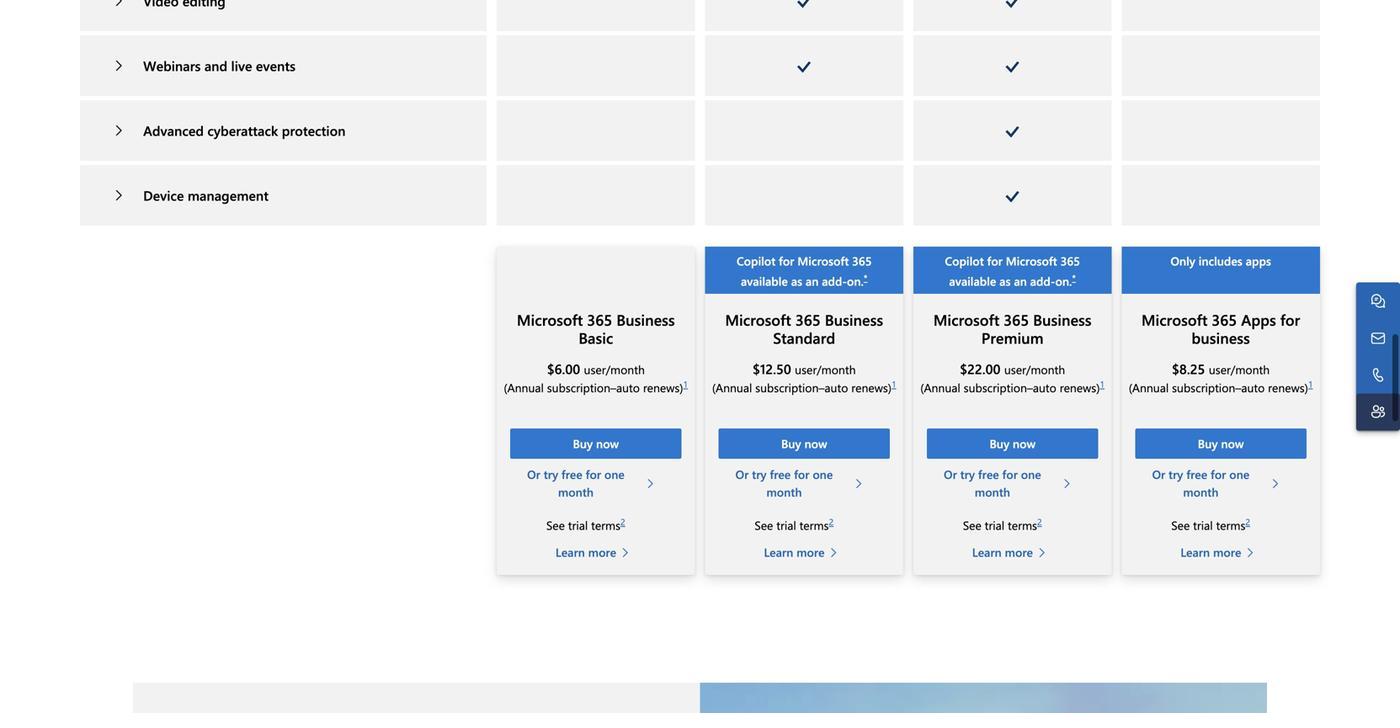 Task type: describe. For each thing, give the bounding box(es) containing it.
trial for premium
[[985, 517, 1005, 533]]

on. for microsoft 365 business standard
[[847, 273, 864, 289]]

free for premium
[[979, 467, 1000, 482]]

includes
[[1199, 253, 1243, 269]]

learn for microsoft 365 apps for business
[[1181, 544, 1211, 560]]

* link for microsoft 365 business standard
[[864, 272, 868, 284]]

now for standard
[[805, 436, 828, 451]]

2 link for for
[[1246, 516, 1251, 528]]

microsoft for microsoft 365 business standard
[[726, 309, 792, 330]]

1 link for microsoft 365 business premium
[[1101, 378, 1105, 390]]

learn more link for for
[[1181, 544, 1262, 561]]

try for microsoft 365 business standard
[[752, 467, 767, 482]]

1 for microsoft 365 business standard
[[892, 378, 897, 390]]

terms for standard
[[800, 517, 829, 533]]

business for premium
[[1034, 309, 1092, 330]]

cyberattack
[[208, 121, 278, 139]]

as for premium
[[1000, 273, 1011, 289]]

365 for microsoft 365 business premium
[[1004, 309, 1030, 330]]

buy now for for
[[1199, 436, 1245, 451]]

$6.00
[[547, 360, 581, 378]]

learn more for standard
[[764, 544, 825, 560]]

events
[[256, 56, 296, 74]]

or try free for one month link for standard
[[719, 466, 870, 501]]

trial for for
[[1194, 517, 1214, 533]]

webinars
[[143, 56, 201, 74]]

one for standard
[[813, 467, 833, 482]]

$12.50 user/month (annual subscription–auto renews) 1
[[713, 360, 897, 395]]

month for premium
[[975, 484, 1011, 500]]

copilot for microsoft 365 business standard
[[737, 253, 776, 269]]

free for standard
[[770, 467, 791, 482]]

buy now link for standard
[[719, 429, 890, 459]]

now for basic
[[596, 436, 619, 451]]

subscription–auto for for
[[1173, 380, 1266, 395]]

and
[[205, 56, 228, 74]]

on. for microsoft 365 business premium
[[1056, 273, 1073, 289]]

learn more for for
[[1181, 544, 1242, 560]]

learn for microsoft 365 business premium
[[973, 544, 1002, 560]]

business for basic
[[617, 309, 675, 330]]

microsoft up the microsoft 365 business premium at the right top
[[1006, 253, 1058, 269]]

renews) for microsoft 365 apps for business
[[1269, 380, 1309, 395]]

$8.25 user/month (annual subscription–auto renews) 1
[[1129, 360, 1314, 395]]

(annual for microsoft 365 apps for business
[[1129, 380, 1169, 395]]

$22.00 user/month (annual subscription–auto renews) 1
[[921, 360, 1105, 395]]

only
[[1171, 253, 1196, 269]]

month for standard
[[767, 484, 802, 500]]

user/month for for
[[1210, 362, 1271, 377]]

microsoft up "microsoft 365 business standard"
[[798, 253, 849, 269]]

trial for basic
[[568, 517, 588, 533]]

365 for microsoft 365 apps for business
[[1212, 309, 1238, 330]]

or for microsoft 365 business premium
[[944, 467, 958, 482]]

copilot for microsoft 365 business premium
[[946, 253, 985, 269]]

or try free for one month for standard
[[736, 467, 833, 500]]

(annual for microsoft 365 business basic
[[504, 380, 544, 395]]

learn more link for premium
[[973, 544, 1054, 561]]

free for for
[[1187, 467, 1208, 482]]

or for microsoft 365 business standard
[[736, 467, 749, 482]]

365 for microsoft 365 business standard
[[796, 309, 821, 330]]

advanced cyberattack protection
[[143, 121, 346, 139]]

an for premium
[[1015, 273, 1028, 289]]

buy for basic
[[573, 436, 593, 451]]

2 for basic
[[621, 516, 626, 528]]

$12.50
[[753, 360, 792, 378]]

buy for standard
[[782, 436, 802, 451]]

see trial terms 2 for for
[[1172, 516, 1251, 533]]

learn more for basic
[[556, 544, 617, 560]]

2 link for premium
[[1038, 516, 1043, 528]]

2 link for standard
[[829, 516, 834, 528]]

more for standard
[[797, 544, 825, 560]]

(annual for microsoft 365 business premium
[[921, 380, 961, 395]]

advanced
[[143, 121, 204, 139]]

see for microsoft 365 business basic
[[547, 517, 565, 533]]

1 link for microsoft 365 apps for business
[[1309, 378, 1314, 390]]

see for microsoft 365 business premium
[[964, 517, 982, 533]]

basic
[[579, 328, 614, 348]]

add- for premium
[[1031, 273, 1056, 289]]

2 for standard
[[829, 516, 834, 528]]

copilot visual image
[[700, 683, 1268, 714]]

see for microsoft 365 business standard
[[755, 517, 774, 533]]

more for basic
[[589, 544, 617, 560]]

for inside microsoft 365 apps for business
[[1281, 309, 1301, 330]]

user/month for basic
[[584, 362, 645, 377]]

buy now link for for
[[1136, 429, 1307, 459]]

add- for standard
[[822, 273, 847, 289]]

see trial terms 2 for premium
[[964, 516, 1043, 533]]

* for microsoft 365 business standard
[[864, 272, 868, 284]]

$8.25
[[1173, 360, 1206, 378]]



Task type: vqa. For each thing, say whether or not it's contained in the screenshot.
the renews) inside the The $8.25 User/Month (Annual Subscription–Auto Renews) 1
yes



Task type: locate. For each thing, give the bounding box(es) containing it.
3 try from the left
[[961, 467, 975, 482]]

trial for standard
[[777, 517, 797, 533]]

one for premium
[[1022, 467, 1042, 482]]

1 user/month from the left
[[584, 362, 645, 377]]

device
[[143, 186, 184, 204]]

management
[[188, 186, 269, 204]]

4 free from the left
[[1187, 467, 1208, 482]]

1 horizontal spatial business
[[825, 309, 884, 330]]

buy now link down the $8.25 user/month (annual subscription–auto renews) 1 at the bottom
[[1136, 429, 1307, 459]]

or for microsoft 365 apps for business
[[1153, 467, 1166, 482]]

or try free for one month
[[527, 467, 625, 500], [736, 467, 833, 500], [944, 467, 1042, 500], [1153, 467, 1250, 500]]

renews) inside $12.50 user/month (annual subscription–auto renews) 1
[[852, 380, 892, 395]]

user/month down 'premium'
[[1005, 362, 1066, 377]]

renews) for microsoft 365 business standard
[[852, 380, 892, 395]]

1 try from the left
[[544, 467, 559, 482]]

3 trial from the left
[[985, 517, 1005, 533]]

microsoft 365 apps for business
[[1142, 309, 1301, 348]]

365 for microsoft 365 business basic
[[587, 309, 613, 330]]

business
[[617, 309, 675, 330], [825, 309, 884, 330], [1034, 309, 1092, 330]]

4 learn more from the left
[[1181, 544, 1242, 560]]

1 inside the $8.25 user/month (annual subscription–auto renews) 1
[[1309, 378, 1314, 390]]

(annual inside $6.00 user/month (annual subscription–auto renews) 1
[[504, 380, 544, 395]]

user/month inside $12.50 user/month (annual subscription–auto renews) 1
[[795, 362, 856, 377]]

2 try from the left
[[752, 467, 767, 482]]

as up "microsoft 365 business standard"
[[792, 273, 803, 289]]

3 month from the left
[[975, 484, 1011, 500]]

see for microsoft 365 apps for business
[[1172, 517, 1191, 533]]

4 learn more link from the left
[[1181, 544, 1262, 561]]

0 horizontal spatial on.
[[847, 273, 864, 289]]

1 2 from the left
[[621, 516, 626, 528]]

copilot
[[737, 253, 776, 269], [946, 253, 985, 269]]

add-
[[822, 273, 847, 289], [1031, 273, 1056, 289]]

user/month inside $6.00 user/month (annual subscription–auto renews) 1
[[584, 362, 645, 377]]

(annual inside the $8.25 user/month (annual subscription–auto renews) 1
[[1129, 380, 1169, 395]]

apps
[[1242, 309, 1277, 330]]

buy for premium
[[990, 436, 1010, 451]]

1 buy now link from the left
[[511, 429, 682, 459]]

3 business from the left
[[1034, 309, 1092, 330]]

or
[[527, 467, 541, 482], [736, 467, 749, 482], [944, 467, 958, 482], [1153, 467, 1166, 482]]

2 terms from the left
[[800, 517, 829, 533]]

buy now link for basic
[[511, 429, 682, 459]]

now down the $8.25 user/month (annual subscription–auto renews) 1 at the bottom
[[1222, 436, 1245, 451]]

$6.00 user/month (annual subscription–auto renews) 1
[[504, 360, 688, 395]]

now
[[596, 436, 619, 451], [805, 436, 828, 451], [1013, 436, 1036, 451], [1222, 436, 1245, 451]]

renews) for microsoft 365 business premium
[[1060, 380, 1101, 395]]

3 see trial terms 2 from the left
[[964, 516, 1043, 533]]

2 user/month from the left
[[795, 362, 856, 377]]

copilot for microsoft 365 available as an add-on. * up "microsoft 365 business standard"
[[737, 253, 872, 289]]

renews) inside the $8.25 user/month (annual subscription–auto renews) 1
[[1269, 380, 1309, 395]]

2 buy now from the left
[[782, 436, 828, 451]]

365
[[853, 253, 872, 269], [1061, 253, 1081, 269], [587, 309, 613, 330], [796, 309, 821, 330], [1004, 309, 1030, 330], [1212, 309, 1238, 330]]

2 learn from the left
[[764, 544, 794, 560]]

4 see from the left
[[1172, 517, 1191, 533]]

3 or from the left
[[944, 467, 958, 482]]

1 see trial terms 2 from the left
[[547, 516, 626, 533]]

add- up the microsoft 365 business premium at the right top
[[1031, 273, 1056, 289]]

3 buy from the left
[[990, 436, 1010, 451]]

subscription–auto down $12.50
[[756, 380, 849, 395]]

subscription–auto inside $12.50 user/month (annual subscription–auto renews) 1
[[756, 380, 849, 395]]

1
[[684, 378, 688, 390], [892, 378, 897, 390], [1101, 378, 1105, 390], [1309, 378, 1314, 390]]

or try free for one month link for basic
[[511, 466, 662, 501]]

3 1 link from the left
[[1101, 378, 1105, 390]]

(annual inside $12.50 user/month (annual subscription–auto renews) 1
[[713, 380, 753, 395]]

as for standard
[[792, 273, 803, 289]]

business right basic
[[617, 309, 675, 330]]

one for basic
[[605, 467, 625, 482]]

buy now down the $8.25 user/month (annual subscription–auto renews) 1 at the bottom
[[1199, 436, 1245, 451]]

terms
[[591, 517, 621, 533], [800, 517, 829, 533], [1008, 517, 1038, 533], [1217, 517, 1246, 533]]

an up "microsoft 365 business standard"
[[806, 273, 819, 289]]

4 1 from the left
[[1309, 378, 1314, 390]]

3 subscription–auto from the left
[[964, 380, 1057, 395]]

4 buy now link from the left
[[1136, 429, 1307, 459]]

1 1 from the left
[[684, 378, 688, 390]]

1 horizontal spatial * link
[[1073, 272, 1077, 284]]

4 1 link from the left
[[1309, 378, 1314, 390]]

4 subscription–auto from the left
[[1173, 380, 1266, 395]]

user/month down basic
[[584, 362, 645, 377]]

buy now for standard
[[782, 436, 828, 451]]

1 business from the left
[[617, 309, 675, 330]]

subscription–auto down $8.25
[[1173, 380, 1266, 395]]

try for microsoft 365 business basic
[[544, 467, 559, 482]]

1 learn from the left
[[556, 544, 585, 560]]

buy now down $6.00 user/month (annual subscription–auto renews) 1
[[573, 436, 619, 451]]

2 now from the left
[[805, 436, 828, 451]]

one
[[605, 467, 625, 482], [813, 467, 833, 482], [1022, 467, 1042, 482], [1230, 467, 1250, 482]]

3 learn more link from the left
[[973, 544, 1054, 561]]

an
[[806, 273, 819, 289], [1015, 273, 1028, 289]]

learn more link
[[556, 544, 637, 561], [764, 544, 845, 561], [973, 544, 1054, 561], [1181, 544, 1262, 561]]

add- up "microsoft 365 business standard"
[[822, 273, 847, 289]]

or try free for one month for for
[[1153, 467, 1250, 500]]

2 horizontal spatial business
[[1034, 309, 1092, 330]]

1 add- from the left
[[822, 273, 847, 289]]

microsoft for microsoft 365 business premium
[[934, 309, 1000, 330]]

or try free for one month link for for
[[1136, 466, 1287, 501]]

try for microsoft 365 business premium
[[961, 467, 975, 482]]

1 inside $6.00 user/month (annual subscription–auto renews) 1
[[684, 378, 688, 390]]

business up $12.50 user/month (annual subscription–auto renews) 1
[[825, 309, 884, 330]]

3 or try free for one month from the left
[[944, 467, 1042, 500]]

1 or try free for one month from the left
[[527, 467, 625, 500]]

learn more link for basic
[[556, 544, 637, 561]]

see trial terms 2
[[547, 516, 626, 533], [755, 516, 834, 533], [964, 516, 1043, 533], [1172, 516, 1251, 533]]

0 horizontal spatial copilot
[[737, 253, 776, 269]]

microsoft 365 business standard
[[726, 309, 884, 348]]

1 inside $12.50 user/month (annual subscription–auto renews) 1
[[892, 378, 897, 390]]

4 month from the left
[[1184, 484, 1219, 500]]

2 see trial terms 2 from the left
[[755, 516, 834, 533]]

for
[[779, 253, 795, 269], [988, 253, 1003, 269], [1281, 309, 1301, 330], [586, 467, 602, 482], [794, 467, 810, 482], [1003, 467, 1018, 482], [1211, 467, 1227, 482]]

0 horizontal spatial *
[[864, 272, 868, 284]]

1 subscription–auto from the left
[[547, 380, 640, 395]]

1 (annual from the left
[[504, 380, 544, 395]]

buy now link down $6.00 user/month (annual subscription–auto renews) 1
[[511, 429, 682, 459]]

1 renews) from the left
[[643, 380, 684, 395]]

1 link for microsoft 365 business standard
[[892, 378, 897, 390]]

buy now for premium
[[990, 436, 1036, 451]]

2 or from the left
[[736, 467, 749, 482]]

365 inside the microsoft 365 business premium
[[1004, 309, 1030, 330]]

3 see from the left
[[964, 517, 982, 533]]

on. up the microsoft 365 business premium at the right top
[[1056, 273, 1073, 289]]

3 or try free for one month link from the left
[[927, 466, 1079, 501]]

now for premium
[[1013, 436, 1036, 451]]

terms for basic
[[591, 517, 621, 533]]

or try free for one month for premium
[[944, 467, 1042, 500]]

user/month inside the $8.25 user/month (annual subscription–auto renews) 1
[[1210, 362, 1271, 377]]

3 learn from the left
[[973, 544, 1002, 560]]

1 horizontal spatial as
[[1000, 273, 1011, 289]]

or try free for one month link
[[511, 466, 662, 501], [719, 466, 870, 501], [927, 466, 1079, 501], [1136, 466, 1287, 501]]

*
[[864, 272, 868, 284], [1073, 272, 1077, 284]]

1 horizontal spatial available
[[950, 273, 997, 289]]

1 or from the left
[[527, 467, 541, 482]]

2 month from the left
[[767, 484, 802, 500]]

try
[[544, 467, 559, 482], [752, 467, 767, 482], [961, 467, 975, 482], [1169, 467, 1184, 482]]

renews) for microsoft 365 business basic
[[643, 380, 684, 395]]

2 on. from the left
[[1056, 273, 1073, 289]]

2 see from the left
[[755, 517, 774, 533]]

subscription–auto for premium
[[964, 380, 1057, 395]]

0 horizontal spatial as
[[792, 273, 803, 289]]

4 try from the left
[[1169, 467, 1184, 482]]

1 for microsoft 365 apps for business
[[1309, 378, 1314, 390]]

buy
[[573, 436, 593, 451], [782, 436, 802, 451], [990, 436, 1010, 451], [1199, 436, 1219, 451]]

2 for premium
[[1038, 516, 1043, 528]]

buy now link
[[511, 429, 682, 459], [719, 429, 890, 459], [927, 429, 1099, 459], [1136, 429, 1307, 459]]

1 available from the left
[[741, 273, 788, 289]]

1 buy now from the left
[[573, 436, 619, 451]]

included image
[[798, 0, 811, 8], [1006, 0, 1020, 8], [798, 61, 811, 73], [1006, 61, 1020, 73], [1006, 191, 1020, 203]]

business
[[1192, 328, 1251, 348]]

copilot for microsoft 365 available as an add-on. * for standard
[[737, 253, 872, 289]]

renews) inside $6.00 user/month (annual subscription–auto renews) 1
[[643, 380, 684, 395]]

webinars and live events
[[143, 56, 296, 74]]

user/month inside $22.00 user/month (annual subscription–auto renews) 1
[[1005, 362, 1066, 377]]

$22.00
[[961, 360, 1001, 378]]

microsoft up $22.00
[[934, 309, 1000, 330]]

* link for microsoft 365 business premium
[[1073, 272, 1077, 284]]

1 see from the left
[[547, 517, 565, 533]]

copilot for microsoft 365 available as an add-on. * for premium
[[946, 253, 1081, 289]]

renews)
[[643, 380, 684, 395], [852, 380, 892, 395], [1060, 380, 1101, 395], [1269, 380, 1309, 395]]

1 horizontal spatial *
[[1073, 272, 1077, 284]]

1 free from the left
[[562, 467, 583, 482]]

1 inside $22.00 user/month (annual subscription–auto renews) 1
[[1101, 378, 1105, 390]]

business inside "microsoft 365 business standard"
[[825, 309, 884, 330]]

1 now from the left
[[596, 436, 619, 451]]

1 horizontal spatial copilot
[[946, 253, 985, 269]]

3 now from the left
[[1013, 436, 1036, 451]]

2 link for basic
[[621, 516, 626, 528]]

month for for
[[1184, 484, 1219, 500]]

1 as from the left
[[792, 273, 803, 289]]

1 2 link from the left
[[621, 516, 626, 528]]

0 horizontal spatial add-
[[822, 273, 847, 289]]

an up the microsoft 365 business premium at the right top
[[1015, 273, 1028, 289]]

1 or try free for one month link from the left
[[511, 466, 662, 501]]

subscription–auto down $22.00
[[964, 380, 1057, 395]]

* link
[[864, 272, 868, 284], [1073, 272, 1077, 284]]

(annual inside $22.00 user/month (annual subscription–auto renews) 1
[[921, 380, 961, 395]]

2 trial from the left
[[777, 517, 797, 533]]

0 horizontal spatial business
[[617, 309, 675, 330]]

more
[[589, 544, 617, 560], [797, 544, 825, 560], [1005, 544, 1034, 560], [1214, 544, 1242, 560]]

buy down $6.00 user/month (annual subscription–auto renews) 1
[[573, 436, 593, 451]]

microsoft inside microsoft 365 apps for business
[[1142, 309, 1208, 330]]

buy now down $22.00 user/month (annual subscription–auto renews) 1
[[990, 436, 1036, 451]]

1 copilot for microsoft 365 available as an add-on. * from the left
[[737, 253, 872, 289]]

* for microsoft 365 business premium
[[1073, 272, 1077, 284]]

2 or try free for one month from the left
[[736, 467, 833, 500]]

copilot up "microsoft 365 business standard"
[[737, 253, 776, 269]]

1 for microsoft 365 business basic
[[684, 378, 688, 390]]

microsoft inside microsoft 365 business basic
[[517, 309, 583, 330]]

microsoft
[[798, 253, 849, 269], [1006, 253, 1058, 269], [517, 309, 583, 330], [726, 309, 792, 330], [934, 309, 1000, 330], [1142, 309, 1208, 330]]

1 horizontal spatial copilot for microsoft 365 available as an add-on. *
[[946, 253, 1081, 289]]

copilot for microsoft 365 available as an add-on. *
[[737, 253, 872, 289], [946, 253, 1081, 289]]

2 learn more link from the left
[[764, 544, 845, 561]]

now down $22.00 user/month (annual subscription–auto renews) 1
[[1013, 436, 1036, 451]]

4 buy now from the left
[[1199, 436, 1245, 451]]

user/month for premium
[[1005, 362, 1066, 377]]

available for premium
[[950, 273, 997, 289]]

apps
[[1247, 253, 1272, 269]]

365 inside microsoft 365 apps for business
[[1212, 309, 1238, 330]]

user/month for standard
[[795, 362, 856, 377]]

more for for
[[1214, 544, 1242, 560]]

2
[[621, 516, 626, 528], [829, 516, 834, 528], [1038, 516, 1043, 528], [1246, 516, 1251, 528]]

(annual
[[504, 380, 544, 395], [713, 380, 753, 395], [921, 380, 961, 395], [1129, 380, 1169, 395]]

3 free from the left
[[979, 467, 1000, 482]]

renews) inside $22.00 user/month (annual subscription–auto renews) 1
[[1060, 380, 1101, 395]]

only includes apps
[[1171, 253, 1272, 269]]

copilot up the microsoft 365 business premium at the right top
[[946, 253, 985, 269]]

1 buy from the left
[[573, 436, 593, 451]]

2 business from the left
[[825, 309, 884, 330]]

on.
[[847, 273, 864, 289], [1056, 273, 1073, 289]]

1 horizontal spatial add-
[[1031, 273, 1056, 289]]

microsoft inside the microsoft 365 business premium
[[934, 309, 1000, 330]]

3 2 link from the left
[[1038, 516, 1043, 528]]

learn
[[556, 544, 585, 560], [764, 544, 794, 560], [973, 544, 1002, 560], [1181, 544, 1211, 560]]

365 inside microsoft 365 business basic
[[587, 309, 613, 330]]

3 user/month from the left
[[1005, 362, 1066, 377]]

microsoft inside "microsoft 365 business standard"
[[726, 309, 792, 330]]

learn for microsoft 365 business basic
[[556, 544, 585, 560]]

2 as from the left
[[1000, 273, 1011, 289]]

1 horizontal spatial an
[[1015, 273, 1028, 289]]

user/month
[[584, 362, 645, 377], [795, 362, 856, 377], [1005, 362, 1066, 377], [1210, 362, 1271, 377]]

subscription–auto for basic
[[547, 380, 640, 395]]

1 learn more link from the left
[[556, 544, 637, 561]]

buy now down $12.50 user/month (annual subscription–auto renews) 1
[[782, 436, 828, 451]]

copilot for microsoft 365 available as an add-on. * up the microsoft 365 business premium at the right top
[[946, 253, 1081, 289]]

4 or try free for one month from the left
[[1153, 467, 1250, 500]]

2 one from the left
[[813, 467, 833, 482]]

2 free from the left
[[770, 467, 791, 482]]

4 renews) from the left
[[1269, 380, 1309, 395]]

on. up "microsoft 365 business standard"
[[847, 273, 864, 289]]

buy down $22.00 user/month (annual subscription–auto renews) 1
[[990, 436, 1010, 451]]

4 2 link from the left
[[1246, 516, 1251, 528]]

learn for microsoft 365 business standard
[[764, 544, 794, 560]]

terms for premium
[[1008, 517, 1038, 533]]

business inside microsoft 365 business basic
[[617, 309, 675, 330]]

buy now link down $22.00 user/month (annual subscription–auto renews) 1
[[927, 429, 1099, 459]]

2 available from the left
[[950, 273, 997, 289]]

1 horizontal spatial on.
[[1056, 273, 1073, 289]]

or try free for one month for basic
[[527, 467, 625, 500]]

month for basic
[[558, 484, 594, 500]]

2 copilot for microsoft 365 available as an add-on. * from the left
[[946, 253, 1081, 289]]

available
[[741, 273, 788, 289], [950, 273, 997, 289]]

subscription–auto
[[547, 380, 640, 395], [756, 380, 849, 395], [964, 380, 1057, 395], [1173, 380, 1266, 395]]

3 buy now link from the left
[[927, 429, 1099, 459]]

microsoft up $6.00
[[517, 309, 583, 330]]

* up "microsoft 365 business standard"
[[864, 272, 868, 284]]

or try free for one month link for premium
[[927, 466, 1079, 501]]

business for standard
[[825, 309, 884, 330]]

* link up the microsoft 365 business premium at the right top
[[1073, 272, 1077, 284]]

subscription–auto inside $22.00 user/month (annual subscription–auto renews) 1
[[964, 380, 1057, 395]]

4 2 from the left
[[1246, 516, 1251, 528]]

live
[[231, 56, 252, 74]]

included image
[[1006, 126, 1020, 138]]

1 an from the left
[[806, 273, 819, 289]]

see trial terms 2 for basic
[[547, 516, 626, 533]]

(annual for microsoft 365 business standard
[[713, 380, 753, 395]]

learn more for premium
[[973, 544, 1034, 560]]

2 copilot from the left
[[946, 253, 985, 269]]

3 (annual from the left
[[921, 380, 961, 395]]

available for standard
[[741, 273, 788, 289]]

or for microsoft 365 business basic
[[527, 467, 541, 482]]

2 add- from the left
[[1031, 273, 1056, 289]]

learn more link for standard
[[764, 544, 845, 561]]

free
[[562, 467, 583, 482], [770, 467, 791, 482], [979, 467, 1000, 482], [1187, 467, 1208, 482]]

now down $6.00 user/month (annual subscription–auto renews) 1
[[596, 436, 619, 451]]

learn more
[[556, 544, 617, 560], [764, 544, 825, 560], [973, 544, 1034, 560], [1181, 544, 1242, 560]]

2 1 from the left
[[892, 378, 897, 390]]

microsoft up $8.25
[[1142, 309, 1208, 330]]

as up the microsoft 365 business premium at the right top
[[1000, 273, 1011, 289]]

month
[[558, 484, 594, 500], [767, 484, 802, 500], [975, 484, 1011, 500], [1184, 484, 1219, 500]]

2 or try free for one month link from the left
[[719, 466, 870, 501]]

microsoft up $12.50
[[726, 309, 792, 330]]

2 more from the left
[[797, 544, 825, 560]]

an for standard
[[806, 273, 819, 289]]

now down $12.50 user/month (annual subscription–auto renews) 1
[[805, 436, 828, 451]]

subscription–auto inside the $8.25 user/month (annual subscription–auto renews) 1
[[1173, 380, 1266, 395]]

available up the microsoft 365 business premium at the right top
[[950, 273, 997, 289]]

subscription–auto down $6.00
[[547, 380, 640, 395]]

now for for
[[1222, 436, 1245, 451]]

try for microsoft 365 apps for business
[[1169, 467, 1184, 482]]

microsoft 365 business basic
[[517, 309, 675, 348]]

buy now link down $12.50 user/month (annual subscription–auto renews) 1
[[719, 429, 890, 459]]

0 horizontal spatial an
[[806, 273, 819, 289]]

* link up "microsoft 365 business standard"
[[864, 272, 868, 284]]

365 inside "microsoft 365 business standard"
[[796, 309, 821, 330]]

user/month down the standard
[[795, 362, 856, 377]]

2 1 link from the left
[[892, 378, 897, 390]]

2 * link from the left
[[1073, 272, 1077, 284]]

buy now link for premium
[[927, 429, 1099, 459]]

available up "microsoft 365 business standard"
[[741, 273, 788, 289]]

4 one from the left
[[1230, 467, 1250, 482]]

0 horizontal spatial available
[[741, 273, 788, 289]]

4 terms from the left
[[1217, 517, 1246, 533]]

4 or try free for one month link from the left
[[1136, 466, 1287, 501]]

0 horizontal spatial * link
[[864, 272, 868, 284]]

business inside the microsoft 365 business premium
[[1034, 309, 1092, 330]]

subscription–auto inside $6.00 user/month (annual subscription–auto renews) 1
[[547, 380, 640, 395]]

0 horizontal spatial copilot for microsoft 365 available as an add-on. *
[[737, 253, 872, 289]]

microsoft 365 business premium
[[934, 309, 1092, 348]]

as
[[792, 273, 803, 289], [1000, 273, 1011, 289]]

buy down the $8.25 user/month (annual subscription–auto renews) 1 at the bottom
[[1199, 436, 1219, 451]]

1 * link from the left
[[864, 272, 868, 284]]

2 subscription–auto from the left
[[756, 380, 849, 395]]

3 2 from the left
[[1038, 516, 1043, 528]]

1 month from the left
[[558, 484, 594, 500]]

device management
[[143, 186, 269, 204]]

3 1 from the left
[[1101, 378, 1105, 390]]

standard
[[774, 328, 836, 348]]

buy now
[[573, 436, 619, 451], [782, 436, 828, 451], [990, 436, 1036, 451], [1199, 436, 1245, 451]]

* up the microsoft 365 business premium at the right top
[[1073, 272, 1077, 284]]

2 link
[[621, 516, 626, 528], [829, 516, 834, 528], [1038, 516, 1043, 528], [1246, 516, 1251, 528]]

free for basic
[[562, 467, 583, 482]]

1 link
[[684, 378, 688, 390], [892, 378, 897, 390], [1101, 378, 1105, 390], [1309, 378, 1314, 390]]

buy down $12.50 user/month (annual subscription–auto renews) 1
[[782, 436, 802, 451]]

4 learn from the left
[[1181, 544, 1211, 560]]

see
[[547, 517, 565, 533], [755, 517, 774, 533], [964, 517, 982, 533], [1172, 517, 1191, 533]]

3 renews) from the left
[[1060, 380, 1101, 395]]

terms for for
[[1217, 517, 1246, 533]]

1 for microsoft 365 business premium
[[1101, 378, 1105, 390]]

trial
[[568, 517, 588, 533], [777, 517, 797, 533], [985, 517, 1005, 533], [1194, 517, 1214, 533]]

premium
[[982, 328, 1044, 348]]

one for for
[[1230, 467, 1250, 482]]

4 (annual from the left
[[1129, 380, 1169, 395]]

user/month down business
[[1210, 362, 1271, 377]]

business up $22.00 user/month (annual subscription–auto renews) 1
[[1034, 309, 1092, 330]]

2 buy from the left
[[782, 436, 802, 451]]

protection
[[282, 121, 346, 139]]



